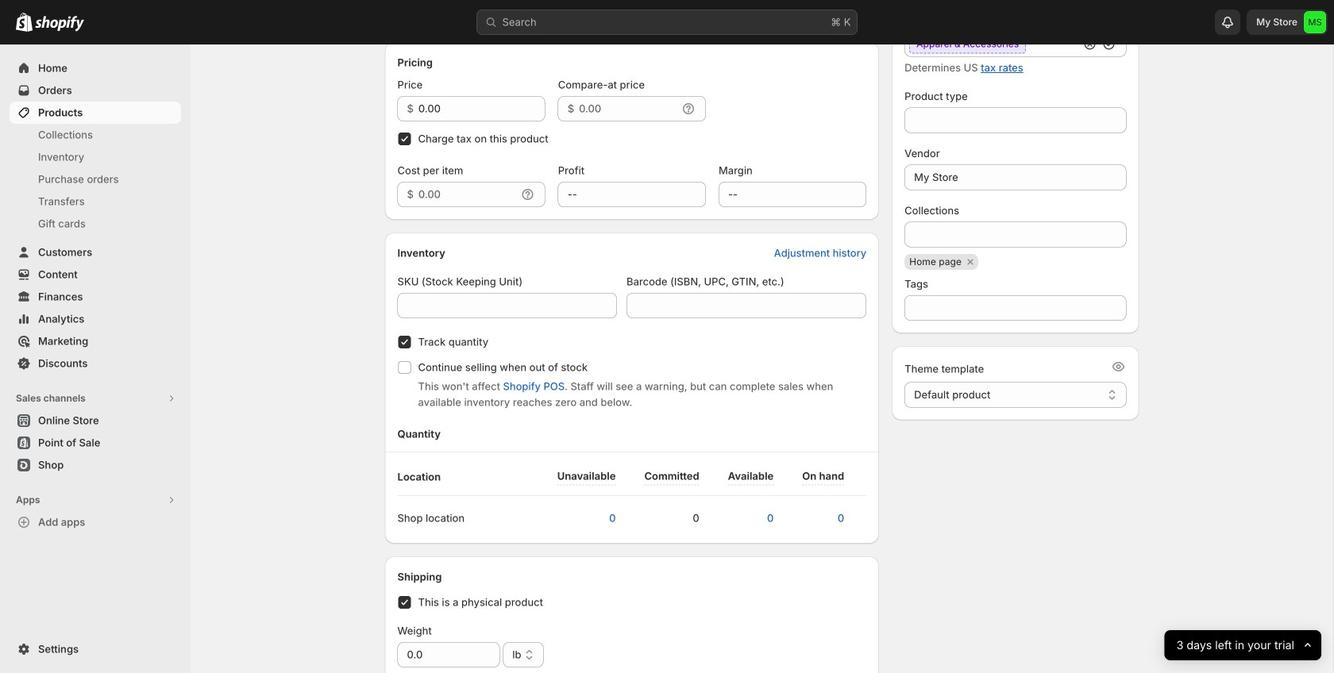 Task type: describe. For each thing, give the bounding box(es) containing it.
shopify image
[[35, 16, 84, 32]]

Apparel & Accessories text field
[[905, 31, 1079, 57]]



Task type: locate. For each thing, give the bounding box(es) containing it.
shopify image
[[16, 13, 33, 32]]

None text field
[[558, 182, 706, 207], [905, 222, 1127, 247], [397, 293, 617, 318], [558, 182, 706, 207], [905, 222, 1127, 247], [397, 293, 617, 318]]

  text field
[[418, 96, 545, 122], [579, 96, 677, 122], [418, 182, 517, 207]]

0.0 text field
[[397, 642, 500, 668]]

my store image
[[1304, 11, 1326, 33]]

None text field
[[905, 108, 1127, 133], [905, 165, 1127, 190], [719, 182, 867, 207], [627, 293, 867, 318], [905, 108, 1127, 133], [905, 165, 1127, 190], [719, 182, 867, 207], [627, 293, 867, 318]]



Task type: vqa. For each thing, say whether or not it's contained in the screenshot.
search products text box
no



